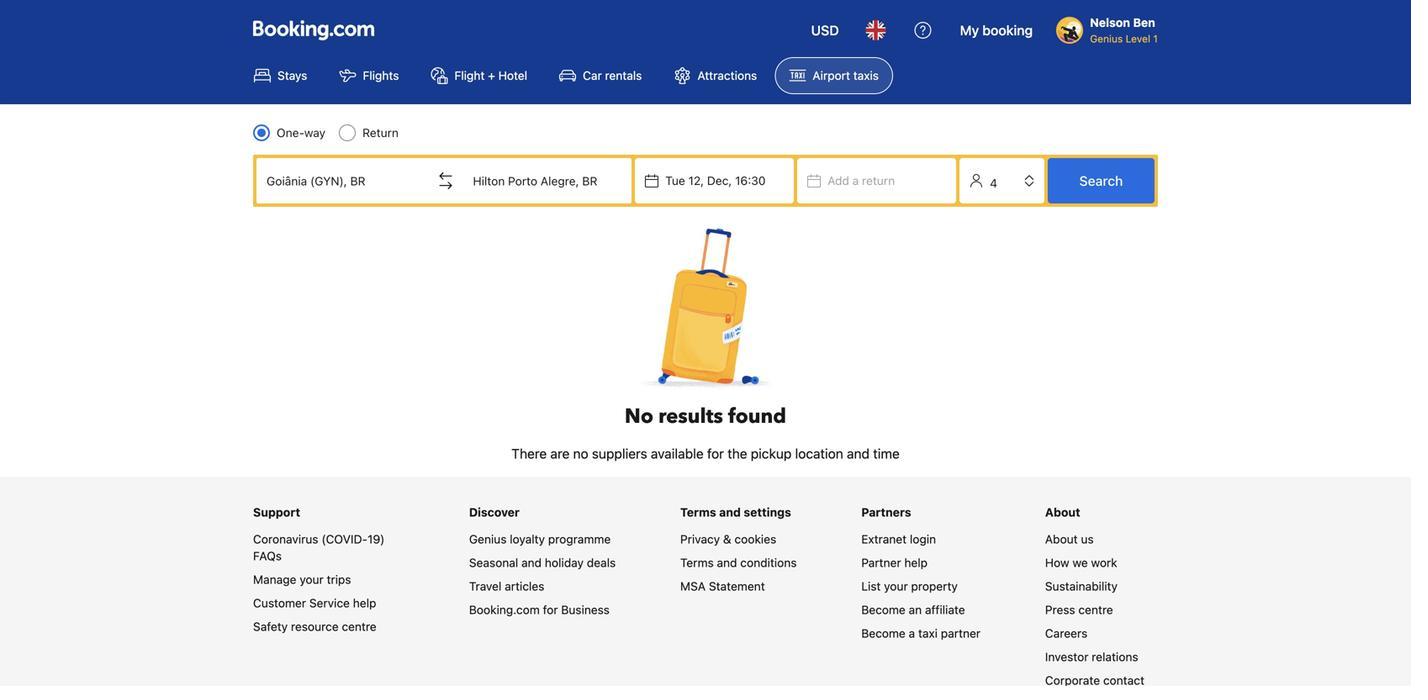 Task type: vqa. For each thing, say whether or not it's contained in the screenshot.
found
yes



Task type: locate. For each thing, give the bounding box(es) containing it.
0 vertical spatial terms
[[680, 506, 716, 519]]

car rentals link
[[545, 57, 656, 94]]

booking.com image
[[253, 20, 374, 40]]

how
[[1045, 556, 1069, 570]]

flights
[[363, 69, 399, 82]]

1 horizontal spatial centre
[[1079, 603, 1113, 617]]

about for about
[[1045, 506, 1080, 519]]

become down list
[[861, 603, 906, 617]]

1 horizontal spatial genius
[[1090, 33, 1123, 45]]

2 about from the top
[[1045, 532, 1078, 546]]

suppliers
[[592, 446, 647, 462]]

usd
[[811, 22, 839, 38]]

nelson ben genius level 1
[[1090, 16, 1158, 45]]

1 vertical spatial centre
[[342, 620, 377, 634]]

flights link
[[325, 57, 413, 94]]

safety
[[253, 620, 288, 634]]

car rentals
[[583, 69, 642, 82]]

genius up seasonal on the bottom of page
[[469, 532, 507, 546]]

discover
[[469, 506, 520, 519]]

0 vertical spatial genius
[[1090, 33, 1123, 45]]

a for become
[[909, 627, 915, 641]]

become
[[861, 603, 906, 617], [861, 627, 906, 641]]

airport
[[813, 69, 850, 82]]

2 become from the top
[[861, 627, 906, 641]]

sustainability link
[[1045, 580, 1118, 593]]

settings
[[744, 506, 791, 519]]

manage your trips
[[253, 573, 351, 587]]

and up privacy & cookies link
[[719, 506, 741, 519]]

genius loyalty programme link
[[469, 532, 611, 546]]

terms down privacy
[[680, 556, 714, 570]]

investor relations
[[1045, 650, 1138, 664]]

centre down service
[[342, 620, 377, 634]]

help
[[904, 556, 928, 570], [353, 596, 376, 610]]

and down loyalty
[[521, 556, 542, 570]]

privacy & cookies
[[680, 532, 776, 546]]

1 horizontal spatial your
[[884, 580, 908, 593]]

1 vertical spatial about
[[1045, 532, 1078, 546]]

1 vertical spatial become
[[861, 627, 906, 641]]

0 vertical spatial a
[[853, 174, 859, 188]]

travel
[[469, 580, 502, 593]]

0 vertical spatial become
[[861, 603, 906, 617]]

genius down nelson
[[1090, 33, 1123, 45]]

0 horizontal spatial genius
[[469, 532, 507, 546]]

search button
[[1048, 158, 1155, 204]]

for left business
[[543, 603, 558, 617]]

are
[[550, 446, 570, 462]]

a left taxi
[[909, 627, 915, 641]]

customer service help link
[[253, 596, 376, 610]]

about up how
[[1045, 532, 1078, 546]]

taxi
[[918, 627, 938, 641]]

0 vertical spatial help
[[904, 556, 928, 570]]

0 vertical spatial for
[[707, 446, 724, 462]]

become an affiliate link
[[861, 603, 965, 617]]

a inside "button"
[[853, 174, 859, 188]]

1 terms from the top
[[680, 506, 716, 519]]

0 horizontal spatial a
[[853, 174, 859, 188]]

no results found image
[[631, 220, 780, 400]]

we
[[1073, 556, 1088, 570]]

msa statement link
[[680, 580, 765, 593]]

1 about from the top
[[1045, 506, 1080, 519]]

1
[[1153, 33, 1158, 45]]

terms and settings
[[680, 506, 791, 519]]

a right add
[[853, 174, 859, 188]]

2 terms from the top
[[680, 556, 714, 570]]

one-
[[277, 126, 304, 140]]

your up customer service help
[[300, 573, 324, 587]]

conditions
[[740, 556, 797, 570]]

investor
[[1045, 650, 1089, 664]]

tue 12, dec, 16:30 button
[[635, 158, 794, 204]]

a for add
[[853, 174, 859, 188]]

1 vertical spatial help
[[353, 596, 376, 610]]

help up list your property link
[[904, 556, 928, 570]]

statement
[[709, 580, 765, 593]]

holiday
[[545, 556, 584, 570]]

partner
[[941, 627, 981, 641]]

return
[[363, 126, 399, 140]]

19)
[[368, 532, 385, 546]]

and for terms and settings
[[719, 506, 741, 519]]

Drop-off location field
[[463, 161, 632, 201]]

and
[[847, 446, 870, 462], [719, 506, 741, 519], [521, 556, 542, 570], [717, 556, 737, 570]]

centre down sustainability link
[[1079, 603, 1113, 617]]

privacy
[[680, 532, 720, 546]]

sustainability
[[1045, 580, 1118, 593]]

&
[[723, 532, 731, 546]]

your down partner help "link"
[[884, 580, 908, 593]]

genius loyalty programme
[[469, 532, 611, 546]]

1 vertical spatial for
[[543, 603, 558, 617]]

my
[[960, 22, 979, 38]]

work
[[1091, 556, 1117, 570]]

us
[[1081, 532, 1094, 546]]

deals
[[587, 556, 616, 570]]

become a taxi partner link
[[861, 627, 981, 641]]

extranet
[[861, 532, 907, 546]]

way
[[304, 126, 326, 140]]

terms and conditions
[[680, 556, 797, 570]]

centre
[[1079, 603, 1113, 617], [342, 620, 377, 634]]

tue
[[665, 174, 685, 188]]

0 horizontal spatial your
[[300, 573, 324, 587]]

+
[[488, 69, 495, 82]]

0 vertical spatial about
[[1045, 506, 1080, 519]]

help right service
[[353, 596, 376, 610]]

about us
[[1045, 532, 1094, 546]]

partner
[[861, 556, 901, 570]]

one-way
[[277, 126, 326, 140]]

terms for terms and conditions
[[680, 556, 714, 570]]

careers link
[[1045, 627, 1088, 641]]

for left the
[[707, 446, 724, 462]]

resource
[[291, 620, 339, 634]]

your
[[300, 573, 324, 587], [884, 580, 908, 593]]

about up the about us link
[[1045, 506, 1080, 519]]

a
[[853, 174, 859, 188], [909, 627, 915, 641]]

genius
[[1090, 33, 1123, 45], [469, 532, 507, 546]]

1 vertical spatial terms
[[680, 556, 714, 570]]

terms for terms and settings
[[680, 506, 716, 519]]

found
[[728, 403, 786, 431]]

results
[[659, 403, 723, 431]]

1 horizontal spatial a
[[909, 627, 915, 641]]

1 horizontal spatial help
[[904, 556, 928, 570]]

0 vertical spatial centre
[[1079, 603, 1113, 617]]

1 horizontal spatial for
[[707, 446, 724, 462]]

stays
[[278, 69, 307, 82]]

my booking
[[960, 22, 1033, 38]]

booking.com for business
[[469, 603, 610, 617]]

1 become from the top
[[861, 603, 906, 617]]

attractions
[[698, 69, 757, 82]]

become down become an affiliate link
[[861, 627, 906, 641]]

seasonal
[[469, 556, 518, 570]]

about for about us
[[1045, 532, 1078, 546]]

1 vertical spatial a
[[909, 627, 915, 641]]

terms up privacy
[[680, 506, 716, 519]]

press
[[1045, 603, 1075, 617]]

customer service help
[[253, 596, 376, 610]]

time
[[873, 446, 900, 462]]

and down &
[[717, 556, 737, 570]]

customer
[[253, 596, 306, 610]]



Task type: describe. For each thing, give the bounding box(es) containing it.
about us link
[[1045, 532, 1094, 546]]

16:30
[[735, 174, 766, 188]]

become an affiliate
[[861, 603, 965, 617]]

an
[[909, 603, 922, 617]]

car
[[583, 69, 602, 82]]

list your property link
[[861, 580, 958, 593]]

how we work
[[1045, 556, 1117, 570]]

press centre link
[[1045, 603, 1113, 617]]

your for list
[[884, 580, 908, 593]]

airport taxis link
[[775, 57, 893, 94]]

and left time
[[847, 446, 870, 462]]

affiliate
[[925, 603, 965, 617]]

Pick-up location field
[[257, 161, 425, 201]]

flight + hotel link
[[417, 57, 542, 94]]

level
[[1126, 33, 1151, 45]]

stays link
[[240, 57, 322, 94]]

there are no suppliers available for the pickup location and time
[[511, 446, 900, 462]]

manage your trips link
[[253, 573, 351, 587]]

genius inside nelson ben genius level 1
[[1090, 33, 1123, 45]]

safety resource centre
[[253, 620, 377, 634]]

location
[[795, 446, 843, 462]]

and for seasonal and holiday deals
[[521, 556, 542, 570]]

msa
[[680, 580, 706, 593]]

partner help link
[[861, 556, 928, 570]]

return
[[862, 174, 895, 188]]

careers
[[1045, 627, 1088, 641]]

0 horizontal spatial centre
[[342, 620, 377, 634]]

property
[[911, 580, 958, 593]]

business
[[561, 603, 610, 617]]

extranet login link
[[861, 532, 936, 546]]

nelson
[[1090, 16, 1130, 29]]

your for manage
[[300, 573, 324, 587]]

privacy & cookies link
[[680, 532, 776, 546]]

support
[[253, 506, 300, 519]]

coronavirus (covid-19) faqs link
[[253, 532, 385, 563]]

your account menu nelson ben genius level 1 element
[[1056, 8, 1165, 46]]

hotel
[[498, 69, 527, 82]]

and for terms and conditions
[[717, 556, 737, 570]]

list
[[861, 580, 881, 593]]

safety resource centre link
[[253, 620, 377, 634]]

booking.com
[[469, 603, 540, 617]]

flight + hotel
[[455, 69, 527, 82]]

cookies
[[735, 532, 776, 546]]

pickup
[[751, 446, 792, 462]]

add
[[828, 174, 849, 188]]

there
[[511, 446, 547, 462]]

trips
[[327, 573, 351, 587]]

my booking link
[[950, 10, 1043, 50]]

become for become an affiliate
[[861, 603, 906, 617]]

12,
[[688, 174, 704, 188]]

add a return button
[[797, 158, 956, 204]]

service
[[309, 596, 350, 610]]

partners
[[861, 506, 911, 519]]

no
[[625, 403, 654, 431]]

Pick-up location text field
[[257, 161, 425, 201]]

travel articles link
[[469, 580, 544, 593]]

taxis
[[853, 69, 879, 82]]

flight
[[455, 69, 485, 82]]

terms and conditions link
[[680, 556, 797, 570]]

attractions link
[[660, 57, 771, 94]]

0 horizontal spatial for
[[543, 603, 558, 617]]

how we work link
[[1045, 556, 1117, 570]]

extranet login
[[861, 532, 936, 546]]

0 horizontal spatial help
[[353, 596, 376, 610]]

coronavirus (covid-19) faqs
[[253, 532, 385, 563]]

(covid-
[[322, 532, 368, 546]]

Drop-off location text field
[[463, 161, 632, 201]]

relations
[[1092, 650, 1138, 664]]

rentals
[[605, 69, 642, 82]]

programme
[[548, 532, 611, 546]]

become for become a taxi partner
[[861, 627, 906, 641]]

search
[[1079, 173, 1123, 189]]

1 vertical spatial genius
[[469, 532, 507, 546]]

ben
[[1133, 16, 1155, 29]]

coronavirus
[[253, 532, 318, 546]]

booking
[[983, 22, 1033, 38]]

travel articles
[[469, 580, 544, 593]]

airport taxis
[[813, 69, 879, 82]]

seasonal and holiday deals link
[[469, 556, 616, 570]]

manage
[[253, 573, 296, 587]]

list your property
[[861, 580, 958, 593]]



